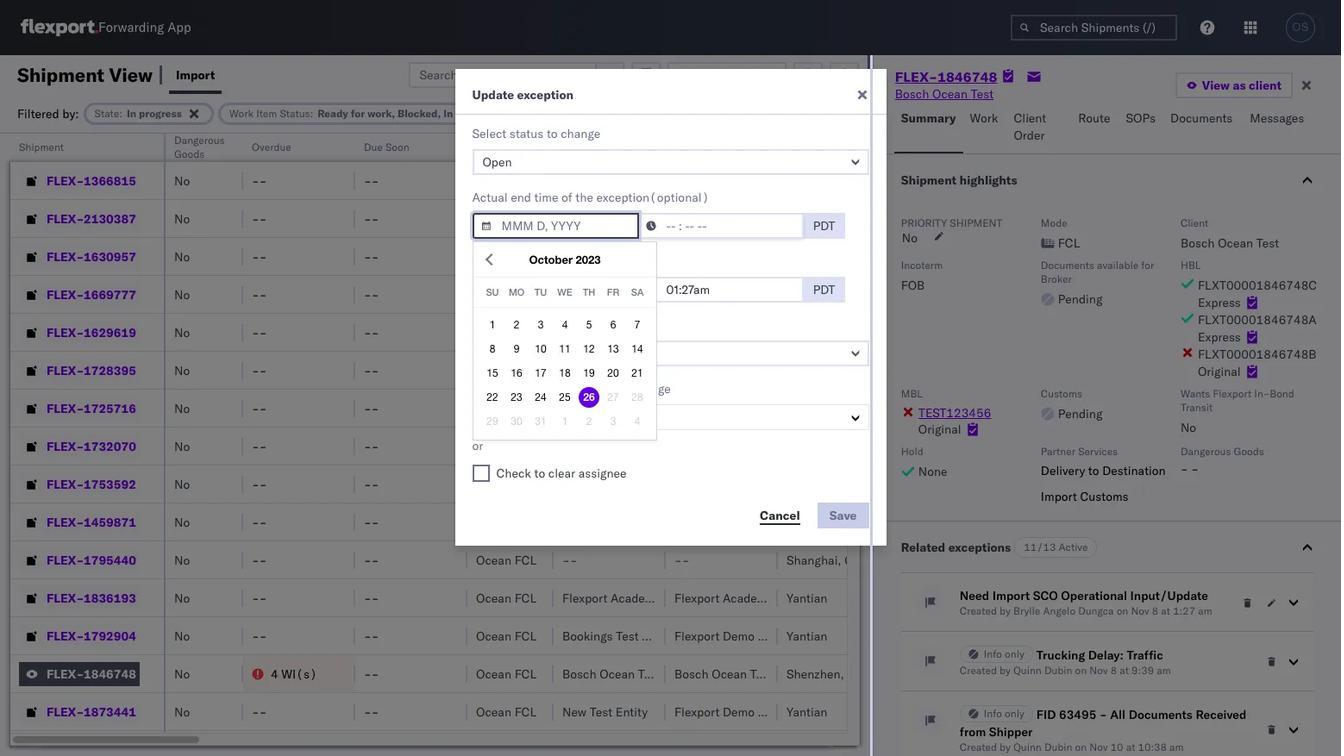 Task type: locate. For each thing, give the bounding box(es) containing it.
china for flex-1366815
[[845, 173, 877, 189]]

the up th
[[581, 254, 599, 269]]

flex- down flex-1753592 button
[[47, 515, 84, 530]]

at left 10:38
[[1127, 741, 1136, 754]]

shipment inside button
[[19, 141, 64, 154]]

info only
[[984, 648, 1025, 661], [984, 708, 1025, 721]]

goods inside dangerous goods - -
[[1234, 445, 1265, 458]]

1 not from the top
[[690, 287, 714, 302]]

flex- for flex-1753592 button
[[47, 477, 84, 492]]

0 horizontal spatial bosch ocean test
[[563, 667, 661, 682]]

on inside the 'need import sco operational input/update created by brylle angelo dungca on nov 8 at 1:27 am'
[[1117, 605, 1129, 618]]

0 vertical spatial the
[[576, 190, 594, 205]]

goods down wants flexport in-bond transit no
[[1234, 445, 1265, 458]]

flex-1725716 button
[[19, 396, 140, 421]]

co. for 1792904
[[804, 629, 821, 644]]

actual end time of the exception ( optional )
[[472, 190, 710, 205]]

0 vertical spatial info only
[[984, 648, 1025, 661]]

1 pdt from the top
[[813, 218, 836, 234]]

on for 63495
[[1076, 741, 1087, 754]]

0 vertical spatial express
[[1198, 295, 1242, 311]]

7 resize handle column header from the left
[[758, 134, 778, 757]]

shenzhen, china
[[787, 667, 880, 682]]

2 apple so storage (do not use) from the top
[[563, 477, 748, 492]]

client for bosch
[[1181, 217, 1209, 230]]

resize handle column header
[[143, 134, 164, 757], [223, 134, 243, 757], [335, 134, 355, 757], [447, 134, 468, 757], [533, 134, 554, 757], [645, 134, 666, 757], [758, 134, 778, 757]]

ocean for 1753592
[[476, 477, 512, 492]]

for inside documents available for broker
[[1142, 259, 1155, 272]]

time for start
[[540, 254, 564, 269]]

1 info from the top
[[984, 648, 1003, 661]]

0 vertical spatial customs
[[1041, 387, 1083, 400]]

10 ocean fcl from the top
[[476, 629, 537, 644]]

flexport demo shipper co. for 1725716
[[675, 401, 821, 416]]

not down account
[[690, 287, 714, 302]]

2 vertical spatial at
[[1127, 741, 1136, 754]]

bosch ocean test down inc.
[[675, 667, 773, 682]]

shipment highlights
[[901, 173, 1018, 188]]

0 vertical spatial so
[[598, 287, 614, 302]]

0 vertical spatial use)
[[717, 287, 748, 302]]

fr
[[607, 286, 620, 298]]

original up "wants" at the right bottom of the page
[[1198, 364, 1241, 380]]

bookings for flex-1792904
[[563, 629, 613, 644]]

work,
[[368, 107, 395, 119]]

2
[[514, 320, 520, 332], [586, 416, 592, 428], [763, 515, 771, 530]]

3 shanghai, china from the top
[[787, 287, 877, 302]]

select priority to change
[[472, 318, 606, 333]]

19 button
[[579, 364, 600, 384]]

october 2023
[[529, 253, 601, 267]]

shipment up priority
[[901, 173, 957, 188]]

assignee down 19
[[566, 381, 614, 397]]

1 vertical spatial pdt
[[813, 282, 836, 298]]

5
[[586, 320, 592, 332]]

status
[[280, 107, 310, 119]]

1 vertical spatial -- : -- -- text field
[[637, 277, 804, 303]]

only left fid
[[1005, 708, 1025, 721]]

no for flex-1728395
[[174, 363, 190, 378]]

lcl up mo
[[515, 249, 536, 264]]

actual
[[472, 190, 508, 205], [472, 254, 508, 269]]

5 bookings from the top
[[563, 629, 613, 644]]

1 ocean fcl from the top
[[476, 173, 537, 189]]

2 use) from the top
[[717, 477, 748, 492]]

update
[[472, 87, 514, 103]]

1 created from the top
[[960, 605, 997, 618]]

1846748 inside button
[[84, 667, 136, 682]]

express up flxt00001846748a
[[1198, 295, 1242, 311]]

1846748 down 1792904
[[84, 667, 136, 682]]

dangerous inside dangerous goods button
[[174, 134, 225, 147]]

consignee up actual end time of the exception ( optional ) at the top
[[563, 141, 612, 154]]

pending up partner services
[[1059, 406, 1103, 422]]

0 horizontal spatial in
[[127, 107, 136, 119]]

created up from
[[960, 665, 997, 677]]

of for end
[[562, 190, 573, 205]]

4 demo from the top
[[723, 629, 755, 644]]

3 up 10 'button'
[[538, 320, 544, 332]]

2 horizontal spatial bosch ocean test
[[895, 86, 994, 102]]

in right "state"
[[127, 107, 136, 119]]

1 vertical spatial time
[[540, 254, 564, 269]]

1 horizontal spatial import
[[993, 589, 1030, 604]]

4 bookings test consignee from the top
[[563, 439, 700, 454]]

flex-1846748
[[895, 68, 998, 85], [47, 667, 136, 682]]

forwarding
[[98, 19, 164, 36]]

flex- for flex-1725716 button
[[47, 401, 84, 416]]

flex- down shipment button
[[47, 173, 84, 189]]

1 only from the top
[[1005, 648, 1025, 661]]

1 so from the top
[[598, 287, 614, 302]]

import inside 'button'
[[176, 67, 215, 82]]

bosch down (us)
[[675, 667, 709, 682]]

1 vertical spatial entity
[[616, 704, 648, 720]]

2 co. from the top
[[804, 363, 821, 378]]

0 vertical spatial created
[[960, 605, 997, 618]]

1 shanghai, from the top
[[787, 173, 842, 189]]

0 vertical spatial on
[[1117, 605, 1129, 618]]

26 button
[[579, 388, 600, 408]]

received
[[1196, 708, 1247, 723]]

co. for 1873441
[[804, 704, 821, 720]]

1 (do from the top
[[662, 287, 687, 302]]

1 co. from the top
[[804, 325, 821, 340]]

goods
[[174, 148, 205, 160], [1234, 445, 1265, 458]]

21 button
[[627, 364, 648, 384]]

2 pending from the top
[[1059, 406, 1103, 422]]

8 down delay:
[[1111, 665, 1117, 677]]

2 storage from the top
[[617, 477, 659, 492]]

progress down update
[[456, 107, 499, 119]]

shanghai, china for flex-1629619
[[787, 325, 877, 340]]

flexport. image
[[21, 19, 98, 36]]

flex-1795440
[[47, 553, 136, 568]]

0 vertical spatial apple
[[563, 287, 594, 302]]

2 up 'flexport academy (sz) ltd.'
[[763, 515, 771, 530]]

flex- down flex-1629619 button
[[47, 363, 84, 378]]

4 co. from the top
[[804, 629, 821, 644]]

operational
[[1062, 589, 1128, 604]]

customs
[[1041, 387, 1083, 400], [1081, 489, 1129, 504]]

apple so storage (do not use) up "7"
[[563, 287, 748, 302]]

ocean fcl for flex-1795440
[[476, 553, 537, 568]]

0 horizontal spatial goods
[[174, 148, 205, 160]]

2 down 26 button
[[586, 416, 592, 428]]

3
[[538, 320, 544, 332], [611, 416, 616, 428]]

4 left wi(s)
[[271, 667, 278, 682]]

shipment inside button
[[901, 173, 957, 188]]

ocean for 1795440
[[476, 553, 512, 568]]

flex- for flex-1873441 button
[[47, 704, 84, 720]]

1 yantian from the top
[[787, 515, 828, 530]]

documents
[[1171, 110, 1233, 126], [1041, 259, 1095, 272], [1129, 708, 1193, 723]]

messages button
[[1244, 103, 1314, 154]]

nov down fid 63495 - all documents received from shipper
[[1090, 741, 1108, 754]]

2 not from the top
[[690, 477, 714, 492]]

(do
[[662, 287, 687, 302], [662, 477, 687, 492]]

bookings for flex-1629619
[[563, 325, 613, 340]]

1 vertical spatial goods
[[1234, 445, 1265, 458]]

apple so storage (do not use) for flex-1669777
[[563, 287, 748, 302]]

4 flexport demo shipper co. from the top
[[675, 629, 821, 644]]

(do right sa
[[662, 287, 687, 302]]

0 horizontal spatial 8
[[490, 344, 496, 356]]

0 vertical spatial for
[[351, 107, 365, 119]]

broker
[[1041, 273, 1072, 286]]

0 horizontal spatial work
[[229, 107, 254, 119]]

client inside button
[[1014, 110, 1047, 126]]

6 resize handle column header from the left
[[645, 134, 666, 757]]

shipper inside fid 63495 - all documents received from shipper
[[989, 725, 1033, 740]]

1 horizontal spatial work
[[970, 110, 999, 126]]

0 horizontal spatial flex-1846748
[[47, 667, 136, 682]]

pending for documents available for broker
[[1059, 292, 1103, 307]]

2 pdt from the top
[[813, 282, 836, 298]]

1 vertical spatial documents
[[1041, 259, 1095, 272]]

flex-1753592 button
[[19, 472, 140, 497]]

cancel button
[[750, 503, 811, 529]]

time
[[535, 190, 559, 205], [540, 254, 564, 269]]

change down the 21
[[631, 381, 671, 397]]

consignee for flex-1792904
[[642, 629, 700, 644]]

flex- down flex-1732070 button
[[47, 477, 84, 492]]

exception
[[719, 67, 775, 82], [517, 87, 574, 103], [597, 190, 650, 205], [602, 254, 655, 269], [510, 381, 563, 397]]

am inside the 'need import sco operational input/update created by brylle angelo dungca on nov 8 at 1:27 am'
[[1199, 605, 1213, 618]]

0 vertical spatial 3 button
[[531, 315, 551, 336]]

1 actual from the top
[[472, 190, 508, 205]]

the
[[576, 190, 594, 205], [581, 254, 599, 269]]

4 up 11 button at the left top of page
[[562, 320, 568, 332]]

1 demo from the top
[[723, 325, 755, 340]]

shanghai, china for flex-1366815
[[787, 173, 877, 189]]

2 vertical spatial documents
[[1129, 708, 1193, 723]]

5 shanghai, from the top
[[787, 363, 842, 378]]

2 vertical spatial am
[[1170, 741, 1184, 754]]

1 horizontal spatial 3
[[611, 416, 616, 428]]

dubin for fid
[[1045, 741, 1073, 754]]

flex-
[[895, 68, 938, 85], [47, 173, 84, 189], [47, 211, 84, 226], [47, 249, 84, 264], [47, 287, 84, 302], [47, 325, 84, 340], [47, 363, 84, 378], [47, 401, 84, 416], [47, 439, 84, 454], [47, 477, 84, 492], [47, 515, 84, 530], [47, 553, 84, 568], [47, 591, 84, 606], [47, 629, 84, 644], [47, 667, 84, 682], [47, 704, 84, 720]]

2 by from the top
[[1000, 665, 1011, 677]]

th
[[583, 286, 596, 298]]

by inside the 'need import sco operational input/update created by brylle angelo dungca on nov 8 at 1:27 am'
[[1000, 605, 1011, 618]]

documents for documents
[[1171, 110, 1233, 126]]

2 demo from the top
[[723, 363, 755, 378]]

goods down state : in progress
[[174, 148, 205, 160]]

select for select exception assignee to change
[[472, 381, 507, 397]]

12 ocean fcl from the top
[[476, 704, 537, 720]]

bosch inside 'link'
[[895, 86, 930, 102]]

1 select from the top
[[472, 126, 507, 142]]

0 horizontal spatial 2 button
[[506, 315, 527, 336]]

2 created from the top
[[960, 665, 997, 677]]

3 demo from the top
[[723, 401, 755, 416]]

1 vertical spatial change
[[566, 318, 606, 333]]

october
[[529, 253, 573, 267]]

apple for flex-1753592
[[563, 477, 594, 492]]

1 vertical spatial dubin
[[1045, 741, 1073, 754]]

original down the test123456
[[919, 422, 962, 437]]

1 vertical spatial quinn
[[1014, 741, 1042, 754]]

Normal text field
[[472, 341, 869, 367]]

2 vertical spatial 4
[[271, 667, 278, 682]]

change
[[561, 126, 601, 142], [566, 318, 606, 333], [631, 381, 671, 397]]

3 resize handle column header from the left
[[335, 134, 355, 757]]

for left work,
[[351, 107, 365, 119]]

0 vertical spatial 2
[[514, 320, 520, 332]]

1 horizontal spatial academy
[[723, 591, 773, 606]]

exception for select exception assignee to change
[[510, 381, 563, 397]]

work inside button
[[970, 110, 999, 126]]

flex-1846748 inside button
[[47, 667, 136, 682]]

31 button
[[531, 412, 551, 433]]

actual for actual end time of the exception ( optional )
[[472, 190, 508, 205]]

summary button
[[895, 103, 963, 154]]

2 only from the top
[[1005, 708, 1025, 721]]

2 in from the left
[[444, 107, 453, 119]]

storage up 7 button
[[617, 287, 659, 302]]

info only for fid
[[984, 708, 1025, 721]]

flex- down flex-1459871 button
[[47, 553, 84, 568]]

0 vertical spatial 10
[[535, 344, 547, 356]]

ocean for 1669777
[[476, 287, 512, 302]]

file
[[695, 67, 716, 82]]

bookings for flex-1732070
[[563, 439, 613, 454]]

0 vertical spatial info
[[984, 648, 1003, 661]]

clear
[[549, 466, 576, 481]]

customs down delivery to destination
[[1081, 489, 1129, 504]]

su
[[486, 286, 499, 298]]

china for flex-2130387
[[845, 211, 877, 226]]

0 vertical spatial 8
[[490, 344, 496, 356]]

0 horizontal spatial 2
[[514, 320, 520, 332]]

2 dubin from the top
[[1045, 741, 1073, 754]]

created down from
[[960, 741, 997, 754]]

ocean for 1732070
[[476, 439, 512, 454]]

4 shanghai, china from the top
[[787, 325, 877, 340]]

flex-1846748 up summary
[[895, 68, 998, 85]]

5 co. from the top
[[804, 704, 821, 720]]

0 horizontal spatial academy
[[611, 591, 661, 606]]

client bosch ocean test incoterm fob
[[901, 217, 1280, 293]]

pdt up nhava sheva, india
[[813, 218, 836, 234]]

1 horizontal spatial original
[[1198, 364, 1241, 380]]

shipper name
[[675, 141, 741, 154]]

quinn down fid
[[1014, 741, 1042, 754]]

15
[[487, 368, 498, 380]]

1 horizontal spatial flex-1846748
[[895, 68, 998, 85]]

1 horizontal spatial 3 button
[[603, 412, 624, 433]]

1 info only from the top
[[984, 648, 1025, 661]]

select left status
[[472, 126, 507, 142]]

6 shanghai, from the top
[[787, 401, 842, 416]]

dangerous down transit
[[1181, 445, 1232, 458]]

demo for 1728395
[[723, 363, 755, 378]]

work button
[[963, 103, 1007, 154]]

no for flex-1792904
[[174, 629, 190, 644]]

shanghai,
[[787, 173, 842, 189], [787, 211, 842, 226], [787, 287, 842, 302], [787, 325, 842, 340], [787, 363, 842, 378], [787, 401, 842, 416], [787, 553, 842, 568]]

work for work
[[970, 110, 999, 126]]

5 shanghai, china from the top
[[787, 363, 877, 378]]

delivery to destination
[[1041, 463, 1166, 479]]

3 bookings from the top
[[563, 401, 613, 416]]

1 apple so storage (do not use) from the top
[[563, 287, 748, 302]]

1 flexport demo shipper co. from the top
[[675, 325, 821, 340]]

1 vertical spatial by
[[1000, 665, 1011, 677]]

2 vertical spatial select
[[472, 381, 507, 397]]

am right 1:27
[[1199, 605, 1213, 618]]

0 horizontal spatial 3
[[538, 320, 544, 332]]

13 button
[[603, 339, 624, 360]]

1846748 up work button
[[938, 68, 998, 85]]

info up from
[[984, 708, 1003, 721]]

bosch up the hbl
[[1181, 236, 1215, 251]]

shanghai, china for flex-2130387
[[787, 211, 877, 226]]

storage
[[617, 287, 659, 302], [617, 477, 659, 492]]

1 vertical spatial 8
[[1153, 605, 1159, 618]]

flex- down flex-1792904 button on the left
[[47, 667, 84, 682]]

2 ocean lcl from the top
[[476, 439, 536, 454]]

1 button
[[482, 315, 503, 336], [555, 412, 575, 433]]

flex- inside button
[[47, 591, 84, 606]]

nov for traffic
[[1090, 665, 1108, 677]]

3 co. from the top
[[804, 401, 821, 416]]

client inside client bosch ocean test incoterm fob
[[1181, 217, 1209, 230]]

nov down input/update
[[1132, 605, 1150, 618]]

0 vertical spatial 3
[[538, 320, 544, 332]]

0 horizontal spatial dangerous
[[174, 134, 225, 147]]

10 down fid 63495 - all documents received from shipper
[[1111, 741, 1124, 754]]

flexport for 1873441
[[675, 704, 720, 720]]

on for delay:
[[1076, 665, 1087, 677]]

os
[[1293, 21, 1309, 34]]

flex-1873441 button
[[19, 700, 140, 724]]

file exception button
[[668, 62, 787, 88], [668, 62, 787, 88]]

8 button
[[482, 339, 503, 360]]

2 bookings test consignee from the top
[[563, 363, 700, 378]]

flex- for flex-1732070 button
[[47, 439, 84, 454]]

3 by from the top
[[1000, 741, 1011, 754]]

0 vertical spatial change
[[561, 126, 601, 142]]

documents for documents available for broker
[[1041, 259, 1095, 272]]

1 in from the left
[[127, 107, 136, 119]]

2 shanghai, china from the top
[[787, 211, 877, 226]]

-- : -- -- text field for actual start time of the exception
[[637, 277, 804, 303]]

3 button up 10 'button'
[[531, 315, 551, 336]]

8 ocean fcl from the top
[[476, 553, 537, 568]]

3 bookings test consignee from the top
[[563, 401, 700, 416]]

23 button
[[506, 388, 527, 408]]

0 horizontal spatial :
[[119, 107, 122, 119]]

mode
[[476, 141, 503, 154], [1041, 217, 1068, 230]]

1 academy from the left
[[611, 591, 661, 606]]

7 shanghai, from the top
[[787, 553, 842, 568]]

MMM D, YYYY text field
[[472, 277, 639, 303]]

dangerous inside dangerous goods - -
[[1181, 445, 1232, 458]]

3 shanghai, from the top
[[787, 287, 842, 302]]

exception down 17
[[510, 381, 563, 397]]

at for traffic
[[1120, 665, 1129, 677]]

2023
[[576, 253, 601, 267]]

2 apple from the top
[[563, 477, 594, 492]]

fid 63495 - all documents received from shipper
[[960, 708, 1247, 740]]

2 -- : -- -- text field from the top
[[637, 277, 804, 303]]

3 down "27" button
[[611, 416, 616, 428]]

ocean fcl for flex-1725716
[[476, 401, 537, 416]]

Open text field
[[472, 149, 869, 175]]

0 vertical spatial 1
[[490, 320, 496, 332]]

demo for 1629619
[[723, 325, 755, 340]]

bookings test consignee up "14"
[[563, 325, 700, 340]]

4 button
[[555, 315, 575, 336], [627, 412, 648, 433]]

1 pending from the top
[[1059, 292, 1103, 307]]

demo
[[723, 325, 755, 340], [723, 363, 755, 378], [723, 401, 755, 416], [723, 629, 755, 644], [723, 704, 755, 720]]

documents inside button
[[1171, 110, 1233, 126]]

flxt00001846748c
[[1198, 278, 1318, 293]]

no for flex-1753592
[[174, 477, 190, 492]]

original
[[1198, 364, 1241, 380], [919, 422, 962, 437]]

mode inside button
[[476, 141, 503, 154]]

1 horizontal spatial 2 button
[[579, 412, 600, 433]]

no for flex-1629619
[[174, 325, 190, 340]]

resize handle column header for shipment button
[[143, 134, 164, 757]]

import down app
[[176, 67, 215, 82]]

by for trucking
[[1000, 665, 1011, 677]]

dangerous down import 'button'
[[174, 134, 225, 147]]

change up 12
[[566, 318, 606, 333]]

flex- up summary
[[895, 68, 938, 85]]

shipper inside button
[[675, 141, 711, 154]]

0 vertical spatial dangerous
[[174, 134, 225, 147]]

1 button down 25 button
[[555, 412, 575, 433]]

flex- for flex-1846748 button
[[47, 667, 84, 682]]

at down input/update
[[1162, 605, 1171, 618]]

flex- up flex-1846748 button
[[47, 629, 84, 644]]

flex- for flex-1836193 button at the bottom of the page
[[47, 591, 84, 606]]

select up 8 'button'
[[472, 318, 507, 333]]

bookings test consignee down "14"
[[563, 363, 700, 378]]

1 vertical spatial info
[[984, 708, 1003, 721]]

2 flexport demo shipper co. from the top
[[675, 363, 821, 378]]

4 yantian from the top
[[787, 704, 828, 720]]

2 (do from the top
[[662, 477, 687, 492]]

change for select priority to change
[[566, 318, 606, 333]]

1 vertical spatial apple
[[563, 477, 594, 492]]

2 so from the top
[[598, 477, 614, 492]]

5 flexport demo shipper co. from the top
[[675, 704, 821, 720]]

no for flex-1459871
[[174, 515, 190, 530]]

filtered
[[17, 106, 59, 121]]

0 vertical spatial (do
[[662, 287, 687, 302]]

consignee down 28 button
[[642, 439, 700, 454]]

bookings down select exception assignee to change
[[563, 401, 613, 416]]

goods inside dangerous goods
[[174, 148, 205, 160]]

2 vertical spatial nov
[[1090, 741, 1108, 754]]

co. for 1728395
[[804, 363, 821, 378]]

4 bookings from the top
[[563, 439, 613, 454]]

partner
[[1041, 445, 1076, 458]]

1 lcl from the top
[[515, 249, 536, 264]]

2 resize handle column header from the left
[[223, 134, 243, 757]]

-- : -- -- text field
[[637, 213, 804, 239], [637, 277, 804, 303]]

-- : -- -- text field down account
[[637, 277, 804, 303]]

25 button
[[555, 388, 575, 408]]

no for flex-1630957
[[174, 249, 190, 264]]

bosch inside client bosch ocean test incoterm fob
[[1181, 236, 1215, 251]]

import up brylle
[[993, 589, 1030, 604]]

pending for customs
[[1059, 406, 1103, 422]]

shanghai, for flex-1669777
[[787, 287, 842, 302]]

9 ocean fcl from the top
[[476, 591, 537, 606]]

2 button down 26 button
[[579, 412, 600, 433]]

ocean fcl for flex-1753592
[[476, 477, 537, 492]]

flex- for flex-1795440 button
[[47, 553, 84, 568]]

shanghai, for flex-1728395
[[787, 363, 842, 378]]

1 horizontal spatial for
[[1142, 259, 1155, 272]]

bond
[[1270, 387, 1295, 400]]

1 vertical spatial ocean lcl
[[476, 439, 536, 454]]

1 horizontal spatial goods
[[1234, 445, 1265, 458]]

4 ocean fcl from the top
[[476, 325, 537, 340]]

-- : -- -- text field down )
[[637, 213, 804, 239]]

0 horizontal spatial progress
[[139, 107, 182, 119]]

mode up broker at the right of the page
[[1041, 217, 1068, 230]]

flexport for 1792904
[[675, 629, 720, 644]]

use)
[[717, 287, 748, 302], [717, 477, 748, 492]]

0 vertical spatial new
[[675, 515, 699, 530]]

3 ocean fcl from the top
[[476, 287, 537, 302]]

-- : -- -- text field for actual end time of the exception
[[637, 213, 804, 239]]

apple right check
[[563, 477, 594, 492]]

bookings test consignee for flex-1725716
[[563, 401, 700, 416]]

documents up broker at the right of the page
[[1041, 259, 1095, 272]]

bookings test consignee down the 21
[[563, 401, 700, 416]]

flex-1792904
[[47, 629, 136, 644]]

2 vertical spatial import
[[993, 589, 1030, 604]]

priority shipment
[[901, 217, 1003, 230]]

0 vertical spatial 4 button
[[555, 315, 575, 336]]

consignee inside button
[[563, 141, 612, 154]]

1 bookings test consignee from the top
[[563, 325, 700, 340]]

0 vertical spatial by
[[1000, 605, 1011, 618]]

1 apple from the top
[[563, 287, 594, 302]]

5 bookings test consignee from the top
[[563, 629, 700, 644]]

ocean lcl down "30"
[[476, 439, 536, 454]]

2 progress from the left
[[456, 107, 499, 119]]

china for flex-1846748
[[848, 667, 880, 682]]

2 express from the top
[[1198, 330, 1242, 345]]

2 quinn from the top
[[1014, 741, 1042, 754]]

need
[[960, 589, 990, 604]]

4 resize handle column header from the left
[[447, 134, 468, 757]]

assignee right clear
[[579, 466, 627, 481]]

1 -- : -- -- text field from the top
[[637, 213, 804, 239]]

import down delivery
[[1041, 489, 1078, 504]]

bosch up summary
[[895, 86, 930, 102]]

0 vertical spatial apple so storage (do not use)
[[563, 287, 748, 302]]

documents inside documents available for broker
[[1041, 259, 1095, 272]]

1 vertical spatial not
[[690, 477, 714, 492]]

10
[[535, 344, 547, 356], [1111, 741, 1124, 754]]

use) up 'new test entity 2' in the bottom of the page
[[717, 477, 748, 492]]

1 dubin from the top
[[1045, 665, 1073, 677]]

1 vertical spatial import
[[1041, 489, 1078, 504]]

0 horizontal spatial 4 button
[[555, 315, 575, 336]]

brylle
[[1014, 605, 1041, 618]]

1 shanghai, china from the top
[[787, 173, 877, 189]]

(
[[650, 190, 657, 205]]

1 vertical spatial customs
[[1081, 489, 1129, 504]]

to left clear
[[535, 466, 545, 481]]

2 vertical spatial 2
[[763, 515, 771, 530]]

1 use) from the top
[[717, 287, 748, 302]]

academy for (sz)
[[723, 591, 773, 606]]

1
[[490, 320, 496, 332], [562, 416, 568, 428]]

1 vertical spatial only
[[1005, 708, 1025, 721]]

bookings up clear
[[563, 439, 613, 454]]

destination
[[1103, 463, 1166, 479]]

ocean for 1836193
[[476, 591, 512, 606]]

bosch ocean test down flex-1846748 link
[[895, 86, 994, 102]]

11 ocean fcl from the top
[[476, 667, 537, 682]]

import inside the 'need import sco operational input/update created by brylle angelo dungca on nov 8 at 1:27 am'
[[993, 589, 1030, 604]]

ocean fcl for flex-1366815
[[476, 173, 537, 189]]

3 for 3 button to the right
[[611, 416, 616, 428]]

shipper for flex-1725716
[[758, 401, 801, 416]]

actual left end in the top of the page
[[472, 190, 508, 205]]

1 vertical spatial so
[[598, 477, 614, 492]]

view inside button
[[1203, 78, 1230, 93]]

2 lcl from the top
[[515, 439, 536, 454]]

co. for 1725716
[[804, 401, 821, 416]]

1 ocean lcl from the top
[[476, 249, 536, 264]]

0 vertical spatial import
[[176, 67, 215, 82]]

2 info only from the top
[[984, 708, 1025, 721]]

0 horizontal spatial 1
[[490, 320, 496, 332]]

fcl for flex-1366815
[[515, 173, 537, 189]]

None checkbox
[[472, 465, 490, 482]]

1 storage from the top
[[617, 287, 659, 302]]

work left item
[[229, 107, 254, 119]]

only down brylle
[[1005, 648, 1025, 661]]

0 vertical spatial lcl
[[515, 249, 536, 264]]

1 vertical spatial of
[[567, 254, 578, 269]]

1 bookings from the top
[[563, 325, 613, 340]]

0 vertical spatial documents
[[1171, 110, 1233, 126]]

1 resize handle column header from the left
[[143, 134, 164, 757]]

month  2023-10 element
[[479, 314, 651, 434]]

ocean for 1630957
[[476, 249, 512, 264]]

2 horizontal spatial 4
[[635, 416, 641, 428]]

0 vertical spatial am
[[1199, 605, 1213, 618]]

7
[[635, 320, 641, 332]]

consignee
[[563, 141, 612, 154], [642, 325, 700, 340], [642, 363, 700, 378], [642, 401, 700, 416], [642, 439, 700, 454], [642, 629, 700, 644]]

ocean fcl for flex-1629619
[[476, 325, 537, 340]]

3 yantian from the top
[[787, 629, 828, 644]]

consignee for flex-1732070
[[642, 439, 700, 454]]

1 vertical spatial actual
[[472, 254, 508, 269]]

work down bosch ocean test 'link'
[[970, 110, 999, 126]]

5 ocean fcl from the top
[[476, 363, 537, 378]]

created
[[960, 605, 997, 618], [960, 665, 997, 677], [960, 741, 997, 754]]

ocean fcl for flex-2130387
[[476, 211, 537, 226]]

dubin down fid
[[1045, 741, 1073, 754]]

only for fid
[[1005, 708, 1025, 721]]

1 horizontal spatial 4 button
[[627, 412, 648, 433]]

partner services
[[1041, 445, 1118, 458]]

soon
[[386, 141, 410, 154]]

5 demo from the top
[[723, 704, 755, 720]]

import button
[[169, 55, 222, 94]]

active
[[1059, 541, 1088, 554]]

4 shanghai, from the top
[[787, 325, 842, 340]]

6 ocean fcl from the top
[[476, 401, 537, 416]]

customs up partner
[[1041, 387, 1083, 400]]

0 horizontal spatial mode
[[476, 141, 503, 154]]

use) up 'normal' 'text field'
[[717, 287, 748, 302]]

1 down 25 button
[[562, 416, 568, 428]]

bookings for flex-1725716
[[563, 401, 613, 416]]

info down need
[[984, 648, 1003, 661]]

dubin
[[1045, 665, 1073, 677], [1045, 741, 1073, 754]]

pdt down nhava sheva, india
[[813, 282, 836, 298]]

bookings test consignee down flexport academy (us) inc.
[[563, 629, 700, 644]]

2 ocean fcl from the top
[[476, 211, 537, 226]]

flexport inside wants flexport in-bond transit no
[[1213, 387, 1252, 400]]

china for flex-1629619
[[845, 325, 877, 340]]

in right blocked,
[[444, 107, 453, 119]]

1 vertical spatial use)
[[717, 477, 748, 492]]

0 vertical spatial actual
[[472, 190, 508, 205]]

1 horizontal spatial 1
[[562, 416, 568, 428]]

1 horizontal spatial bosch ocean test
[[675, 667, 773, 682]]

1 express from the top
[[1198, 295, 1242, 311]]

0 horizontal spatial 3 button
[[531, 315, 551, 336]]

1 vertical spatial client
[[1181, 217, 1209, 230]]

flex- for flex-1669777 button
[[47, 287, 84, 302]]

flex-1630957 button
[[19, 245, 140, 269]]

flex- down flex-1630957 button
[[47, 287, 84, 302]]



Task type: describe. For each thing, give the bounding box(es) containing it.
the for end
[[576, 190, 594, 205]]

1873441
[[84, 704, 136, 720]]

china for flex-1669777
[[845, 287, 877, 302]]

no for flex-1873441
[[174, 704, 190, 720]]

new for new test entity
[[563, 704, 587, 720]]

bookings test consignee for flex-1792904
[[563, 629, 700, 644]]

dangerous for dangerous goods - -
[[1181, 445, 1232, 458]]

departure port
[[787, 141, 856, 154]]

priority
[[510, 318, 549, 333]]

info only for trucking
[[984, 648, 1025, 661]]

1836193
[[84, 591, 136, 606]]

blocked,
[[398, 107, 441, 119]]

1725716
[[84, 401, 136, 416]]

of for start
[[567, 254, 578, 269]]

23
[[511, 392, 523, 404]]

client order
[[1014, 110, 1047, 143]]

0 vertical spatial 1846748
[[938, 68, 998, 85]]

ocean for 1366815
[[476, 173, 512, 189]]

to left 28
[[617, 381, 628, 397]]

(do for flex-1669777
[[662, 287, 687, 302]]

- inside fid 63495 - all documents received from shipper
[[1100, 708, 1108, 723]]

10 inside 'button'
[[535, 344, 547, 356]]

28
[[632, 392, 643, 404]]

24
[[535, 392, 547, 404]]

flex- for flex-1792904 button on the left
[[47, 629, 84, 644]]

1366815
[[84, 173, 136, 189]]

0 horizontal spatial view
[[109, 63, 153, 87]]

in-
[[1255, 387, 1270, 400]]

shipper for flex-1629619
[[758, 325, 801, 340]]

18 button
[[555, 364, 575, 384]]

client for order
[[1014, 110, 1047, 126]]

25
[[559, 392, 571, 404]]

flex-1630957
[[47, 249, 136, 264]]

ocean for 1725716
[[476, 401, 512, 416]]

1795440
[[84, 553, 136, 568]]

name
[[714, 141, 741, 154]]

shanghai, china for flex-1725716
[[787, 401, 877, 416]]

goods for dangerous goods - -
[[1234, 445, 1265, 458]]

1 horizontal spatial 10
[[1111, 741, 1124, 754]]

0 vertical spatial flex-1846748
[[895, 68, 998, 85]]

incoterm
[[901, 259, 943, 272]]

flex-1728395
[[47, 363, 136, 378]]

shanghai, for flex-1366815
[[787, 173, 842, 189]]

1 : from the left
[[119, 107, 122, 119]]

apple so storage (do not use) for flex-1753592
[[563, 477, 748, 492]]

shipper name button
[[666, 137, 761, 154]]

created for trucking delay: traffic
[[960, 665, 997, 677]]

fcl for flex-1836193
[[515, 591, 537, 606]]

27 button
[[603, 388, 624, 408]]

14
[[632, 344, 643, 356]]

exception down consignee button
[[597, 190, 650, 205]]

fcl for flex-1795440
[[515, 553, 537, 568]]

flexport demo shipper co. for 1728395
[[675, 363, 821, 378]]

20 button
[[603, 364, 624, 384]]

dangerous goods
[[174, 134, 225, 160]]

route
[[1079, 110, 1111, 126]]

storage for flex-1753592
[[617, 477, 659, 492]]

info for trucking delay: traffic
[[984, 648, 1003, 661]]

1 vertical spatial 4
[[635, 416, 641, 428]]

ocean inside bosch ocean test 'link'
[[933, 86, 968, 102]]

0 vertical spatial 1 button
[[482, 315, 503, 336]]

resize handle column header for consignee button
[[645, 134, 666, 757]]

sheva,
[[825, 249, 862, 264]]

os button
[[1281, 8, 1321, 47]]

fid
[[1037, 708, 1056, 723]]

input/update
[[1131, 589, 1209, 604]]

18
[[559, 368, 571, 380]]

flex-2130387
[[47, 211, 136, 226]]

to up 11
[[552, 318, 563, 333]]

china for flex-1728395
[[845, 363, 877, 378]]

china for flex-1725716
[[845, 401, 877, 416]]

angelo
[[1043, 605, 1076, 618]]

2 vertical spatial 8
[[1111, 665, 1117, 677]]

flexport demo shipper co. for 1629619
[[675, 325, 821, 340]]

1 vertical spatial 1 button
[[555, 412, 575, 433]]

check
[[497, 466, 531, 481]]

ocean lcl for bookings test consignee
[[476, 439, 536, 454]]

16
[[511, 368, 523, 380]]

nov inside the 'need import sco operational input/update created by brylle angelo dungca on nov 8 at 1:27 am'
[[1132, 605, 1150, 618]]

0 vertical spatial assignee
[[566, 381, 614, 397]]

2 horizontal spatial 2
[[763, 515, 771, 530]]

fcl for flex-1725716
[[515, 401, 537, 416]]

fcl for flex-1669777
[[515, 287, 537, 302]]

4 wi(s)
[[271, 667, 317, 682]]

shipment for shipment
[[19, 141, 64, 154]]

0 horizontal spatial for
[[351, 107, 365, 119]]

fcl for flex-1753592
[[515, 477, 537, 492]]

14 button
[[627, 339, 648, 360]]

consignee for flex-1629619
[[642, 325, 700, 340]]

26
[[584, 391, 595, 404]]

fcl for flex-1728395
[[515, 363, 537, 378]]

3 for topmost 3 button
[[538, 320, 544, 332]]

flex-1459871 button
[[19, 510, 140, 535]]

(us)
[[664, 591, 695, 606]]

fcl for flex-1629619
[[515, 325, 537, 340]]

ocean for 1728395
[[476, 363, 512, 378]]

fcl for flex-2130387
[[515, 211, 537, 226]]

shenzhen,
[[787, 667, 845, 682]]

no inside wants flexport in-bond transit no
[[1181, 420, 1197, 436]]

29 button
[[482, 412, 503, 433]]

flex-1629619
[[47, 325, 136, 340]]

1630957
[[84, 249, 136, 264]]

flex- for flex-2130387 button
[[47, 211, 84, 226]]

change for select status to change
[[561, 126, 601, 142]]

test inside client bosch ocean test incoterm fob
[[1257, 236, 1280, 251]]

check to clear assignee
[[497, 466, 627, 481]]

ocean fcl for flex-1873441
[[476, 704, 537, 720]]

not for flex-1753592
[[690, 477, 714, 492]]

ocean inside client bosch ocean test incoterm fob
[[1218, 236, 1254, 251]]

flex- for flex-1629619 button
[[47, 325, 84, 340]]

2 vertical spatial change
[[631, 381, 671, 397]]

select for select priority to change
[[472, 318, 507, 333]]

2 : from the left
[[310, 107, 313, 119]]

flexport for 1836193
[[675, 591, 720, 606]]

quinn for fid
[[1014, 741, 1042, 754]]

select status to change
[[472, 126, 601, 142]]

account
[[653, 249, 698, 264]]

or
[[472, 438, 483, 454]]

created for fid 63495 - all documents received from shipper
[[960, 741, 997, 754]]

test inside 'link'
[[971, 86, 994, 102]]

express for flxt00001846748a
[[1198, 330, 1242, 345]]

all
[[1111, 708, 1126, 723]]

)
[[702, 190, 710, 205]]

8 inside the 'need import sco operational input/update created by brylle angelo dungca on nov 8 at 1:27 am'
[[1153, 605, 1159, 618]]

1 vertical spatial 4 button
[[627, 412, 648, 433]]

Search Shipments (/) text field
[[1011, 15, 1178, 41]]

from
[[960, 725, 986, 740]]

ocean lcl for proserve test account
[[476, 249, 536, 264]]

flex-1846748 link
[[895, 68, 998, 85]]

created inside the 'need import sco operational input/update created by brylle angelo dungca on nov 8 at 1:27 am'
[[960, 605, 997, 618]]

ocean fcl for flex-1836193
[[476, 591, 537, 606]]

exception for file exception
[[719, 67, 775, 82]]

bosch up new test entity
[[563, 667, 597, 682]]

10:38
[[1138, 741, 1167, 754]]

info for fid 63495 - all documents received from shipper
[[984, 708, 1003, 721]]

no for flex-1846748
[[174, 667, 190, 682]]

30
[[511, 416, 523, 428]]

flex- for flex-1630957 button
[[47, 249, 84, 264]]

dubin for trucking
[[1045, 665, 1073, 677]]

fcl for flex-1873441
[[515, 704, 537, 720]]

pdt for actual end time of the exception
[[813, 218, 836, 234]]

63495
[[1059, 708, 1097, 723]]

8 inside 'button'
[[490, 344, 496, 356]]

shipment highlights button
[[874, 154, 1342, 206]]

flexport academy (us) inc.
[[563, 591, 719, 606]]

route button
[[1072, 103, 1120, 154]]

1 progress from the left
[[139, 107, 182, 119]]

yantian for flexport academy (us) inc.
[[787, 591, 828, 606]]

filtered by:
[[17, 106, 79, 121]]

flexport academy (sz) ltd.
[[675, 591, 830, 606]]

9:39
[[1132, 665, 1155, 677]]

0 vertical spatial 4
[[562, 320, 568, 332]]

flex-1873441
[[47, 704, 136, 720]]

order
[[1014, 128, 1045, 143]]

documents inside fid 63495 - all documents received from shipper
[[1129, 708, 1193, 723]]

flexport for 1725716
[[675, 401, 720, 416]]

flex-1459871
[[47, 515, 136, 530]]

summary
[[901, 110, 956, 126]]

none
[[919, 464, 948, 480]]

co. for 1629619
[[804, 325, 821, 340]]

Search... text field
[[409, 62, 597, 88]]

0 horizontal spatial original
[[919, 422, 962, 437]]

24 button
[[531, 388, 551, 408]]

0 horizontal spatial 4
[[271, 667, 278, 682]]

cancel
[[760, 508, 800, 523]]

0 vertical spatial 2 button
[[506, 315, 527, 336]]

actual for actual start time of the exception
[[472, 254, 508, 269]]

demo for 1873441
[[723, 704, 755, 720]]

fob
[[901, 278, 925, 293]]

view as client button
[[1176, 72, 1293, 98]]

hold
[[901, 445, 924, 458]]

16 button
[[506, 364, 527, 384]]

new test entity
[[563, 704, 648, 720]]

1 horizontal spatial mode
[[1041, 217, 1068, 230]]

hbl
[[1181, 259, 1201, 272]]

shipment button
[[10, 137, 147, 154]]

2 for the topmost 2 button
[[514, 320, 520, 332]]

11/13
[[1024, 541, 1056, 554]]

we
[[558, 286, 573, 298]]

by:
[[62, 106, 79, 121]]

shipment for shipment view
[[17, 63, 104, 87]]

no for flex-2130387
[[174, 211, 190, 226]]

1 vertical spatial 1
[[562, 416, 568, 428]]

exception up sa
[[602, 254, 655, 269]]

(sz)
[[776, 591, 806, 606]]

shanghai, for flex-1725716
[[787, 401, 842, 416]]

yantian for new test entity
[[787, 704, 828, 720]]

to right status
[[547, 126, 558, 142]]

at inside the 'need import sco operational input/update created by brylle angelo dungca on nov 8 at 1:27 am'
[[1162, 605, 1171, 618]]

11/13 active
[[1024, 541, 1088, 554]]

start
[[511, 254, 537, 269]]

fcl for flex-1846748
[[515, 667, 537, 682]]

so for flex-1669777
[[598, 287, 614, 302]]

9
[[514, 344, 520, 356]]

work for work item status : ready for work, blocked, in progress
[[229, 107, 254, 119]]

MMM D, YYYY text field
[[472, 213, 639, 239]]

resize handle column header for mode button
[[533, 134, 554, 757]]

yantian for bookings test consignee
[[787, 629, 828, 644]]

state
[[95, 107, 119, 119]]

as
[[1233, 78, 1246, 93]]

1 vertical spatial assignee
[[579, 466, 627, 481]]

consignee button
[[554, 137, 649, 154]]

to down services
[[1089, 463, 1100, 479]]

import for import customs
[[1041, 489, 1078, 504]]

ocean for 1846748
[[476, 667, 512, 682]]

flex-1669777
[[47, 287, 136, 302]]



Task type: vqa. For each thing, say whether or not it's contained in the screenshot.
Assignees button
no



